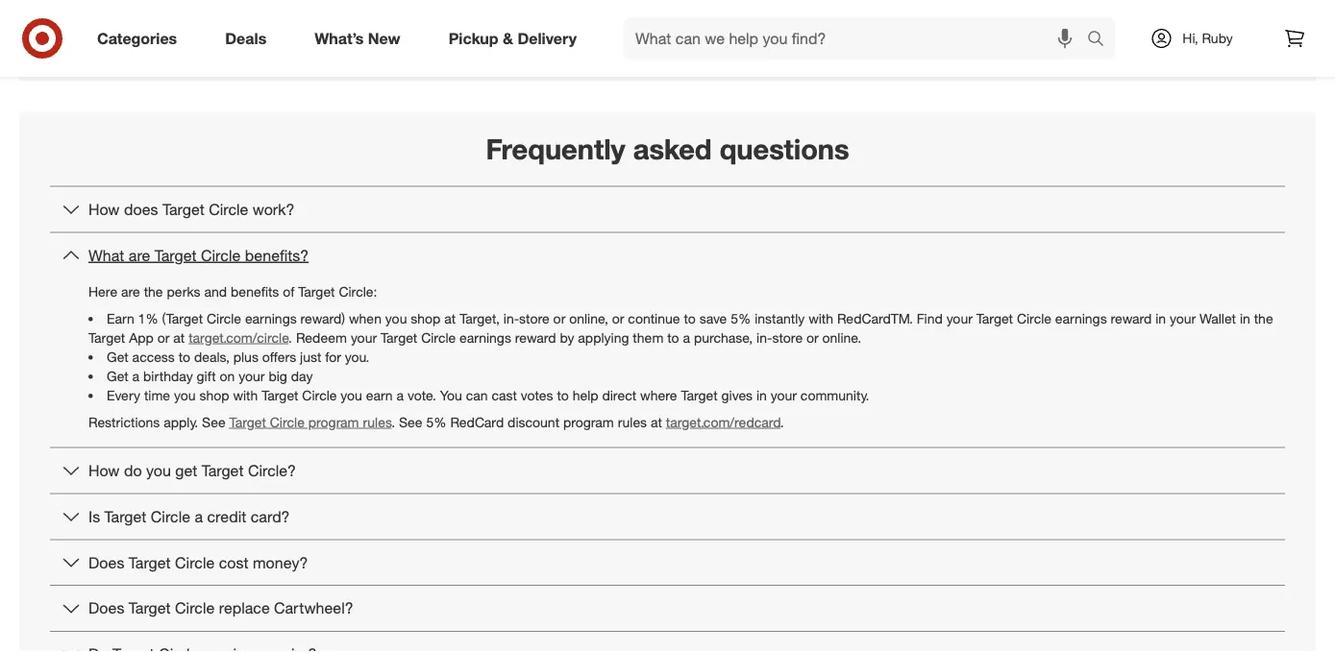 Task type: vqa. For each thing, say whether or not it's contained in the screenshot.
the Frequently at the left top of the page
yes



Task type: locate. For each thing, give the bounding box(es) containing it.
with down the on
[[233, 387, 258, 404]]

with inside get access to deals, plus offers just for you. get a birthday gift on your big day every time you shop with target circle you earn a vote. you can cast votes to help direct where target gives in your community.
[[233, 387, 258, 404]]

in- up target.com/circle . redeem your target circle earnings reward by applying them to a purchase, in-store or online.
[[504, 310, 519, 327]]

are inside dropdown button
[[129, 246, 150, 265]]

2 horizontal spatial at
[[651, 414, 662, 431]]

target down when
[[381, 329, 418, 346]]

see right apply.
[[202, 414, 226, 431]]

&
[[503, 29, 513, 48]]

your right find
[[947, 310, 973, 327]]

and right perks
[[204, 283, 227, 300]]

1 horizontal spatial with
[[809, 310, 834, 327]]

0 horizontal spatial with
[[233, 387, 258, 404]]

store up target.com/circle . redeem your target circle earnings reward by applying them to a purchase, in-store or online.
[[519, 310, 550, 327]]

how for how does target circle work?
[[88, 200, 120, 219]]

1 how from the top
[[88, 200, 120, 219]]

is
[[88, 508, 100, 526]]

does for does target circle cost money?
[[88, 554, 124, 572]]

0 vertical spatial the
[[144, 283, 163, 300]]

rules down earn
[[363, 414, 392, 431]]

get
[[107, 349, 129, 365], [107, 368, 129, 385]]

how left the does
[[88, 200, 120, 219]]

store down instantly
[[773, 329, 803, 346]]

with up online.
[[809, 310, 834, 327]]

0 vertical spatial reward
[[1111, 310, 1152, 327]]

1 vertical spatial at
[[173, 329, 185, 346]]

target down is target circle a credit card?
[[129, 554, 171, 572]]

at down where in the bottom of the page
[[651, 414, 662, 431]]

you.
[[345, 349, 370, 365]]

reward inside earn 1% (target circle earnings reward) when you shop at target, in-store or online, or continue to save 5% instantly with redcardtm. find your target circle earnings reward in your wallet in the target app or at
[[1111, 310, 1152, 327]]

to
[[684, 310, 696, 327], [668, 329, 679, 346], [179, 349, 191, 365], [557, 387, 569, 404]]

0 horizontal spatial reward
[[515, 329, 556, 346]]

1 horizontal spatial see
[[399, 414, 423, 431]]

circle inside is target circle a credit card? dropdown button
[[151, 508, 190, 526]]

does
[[124, 200, 158, 219]]

the right the wallet
[[1255, 310, 1274, 327]]

you
[[385, 310, 407, 327], [174, 387, 196, 404], [341, 387, 362, 404], [146, 462, 171, 480]]

0 vertical spatial and
[[557, 15, 583, 34]]

you right when
[[385, 310, 407, 327]]

0 vertical spatial shop
[[411, 310, 441, 327]]

you down birthday in the bottom of the page
[[174, 387, 196, 404]]

votes left here
[[588, 15, 625, 34]]

applying
[[578, 329, 629, 346]]

purchases.
[[807, 15, 882, 34]]

1 vertical spatial shop
[[199, 387, 229, 404]]

1 horizontal spatial votes
[[588, 15, 625, 34]]

plus
[[233, 349, 259, 365]]

help
[[573, 387, 599, 404]]

the up 1%
[[144, 283, 163, 300]]

0 horizontal spatial .
[[289, 329, 292, 346]]

1 horizontal spatial 5%
[[731, 310, 751, 327]]

5% up the purchase,
[[731, 310, 751, 327]]

(target
[[162, 310, 203, 327]]

shop
[[411, 310, 441, 327], [199, 387, 229, 404]]

0 vertical spatial get
[[107, 349, 129, 365]]

0 vertical spatial at
[[445, 310, 456, 327]]

ruby
[[1202, 30, 1233, 47]]

online.
[[823, 329, 862, 346]]

target
[[162, 200, 205, 219], [155, 246, 197, 265], [298, 283, 335, 300], [977, 310, 1014, 327], [88, 329, 125, 346], [381, 329, 418, 346], [262, 387, 299, 404], [681, 387, 718, 404], [229, 414, 266, 431], [202, 462, 244, 480], [104, 508, 146, 526], [129, 554, 171, 572], [129, 600, 171, 618]]

1 vertical spatial does
[[88, 600, 124, 618]]

with for instantly
[[809, 310, 834, 327]]

get left access
[[107, 349, 129, 365]]

pickup & delivery
[[449, 29, 577, 48]]

in-
[[504, 310, 519, 327], [757, 329, 773, 346]]

votes up the 'discount'
[[521, 387, 553, 404]]

1 horizontal spatial in-
[[757, 329, 773, 346]]

at down "(target"
[[173, 329, 185, 346]]

store
[[519, 310, 550, 327], [773, 329, 803, 346]]

target right 'get'
[[202, 462, 244, 480]]

0 vertical spatial are
[[129, 246, 150, 265]]

.
[[289, 329, 292, 346], [392, 414, 395, 431], [781, 414, 784, 431]]

or up applying
[[612, 310, 625, 327]]

1 horizontal spatial program
[[563, 414, 614, 431]]

or left online.
[[807, 329, 819, 346]]

just
[[300, 349, 322, 365]]

reward left the wallet
[[1111, 310, 1152, 327]]

offers
[[262, 349, 296, 365]]

in- inside earn 1% (target circle earnings reward) when you shop at target, in-store or online, or continue to save 5% instantly with redcardtm. find your target circle earnings reward in your wallet in the target app or at
[[504, 310, 519, 327]]

direct
[[602, 387, 637, 404]]

cost
[[219, 554, 249, 572]]

0 vertical spatial 5%
[[731, 310, 751, 327]]

0 horizontal spatial program
[[308, 414, 359, 431]]

shop down 'gift'
[[199, 387, 229, 404]]

you inside earn 1% (target circle earnings reward) when you shop at target, in-store or online, or continue to save 5% instantly with redcardtm. find your target circle earnings reward in your wallet in the target app or at
[[385, 310, 407, 327]]

deals
[[225, 29, 267, 48]]

target right find
[[977, 310, 1014, 327]]

your
[[947, 310, 973, 327], [1170, 310, 1196, 327], [351, 329, 377, 346], [239, 368, 265, 385], [771, 387, 797, 404]]

your down plus
[[239, 368, 265, 385]]

get up every
[[107, 368, 129, 385]]

restrictions
[[88, 414, 160, 431]]

1 vertical spatial the
[[1255, 310, 1274, 327]]

how left do
[[88, 462, 120, 480]]

0 horizontal spatial rules
[[363, 414, 392, 431]]

2 vertical spatial at
[[651, 414, 662, 431]]

2 how from the top
[[88, 462, 120, 480]]

get access to deals, plus offers just for you. get a birthday gift on your big day every time you shop with target circle you earn a vote. you can cast votes to help direct where target gives in your community.
[[107, 349, 870, 404]]

0 horizontal spatial in
[[757, 387, 767, 404]]

program down help
[[563, 414, 614, 431]]

0 horizontal spatial in-
[[504, 310, 519, 327]]

0 vertical spatial how
[[88, 200, 120, 219]]

reward
[[1111, 310, 1152, 327], [515, 329, 556, 346]]

track earnings and votes here after making eligible purchases.
[[454, 15, 882, 34]]

a left credit
[[195, 508, 203, 526]]

0 horizontal spatial 5%
[[426, 414, 447, 431]]

target right is on the left bottom of page
[[104, 508, 146, 526]]

0 horizontal spatial votes
[[521, 387, 553, 404]]

shop left target,
[[411, 310, 441, 327]]

1 horizontal spatial reward
[[1111, 310, 1152, 327]]

What can we help you find? suggestions appear below search field
[[624, 17, 1092, 60]]

program down day
[[308, 414, 359, 431]]

vote.
[[408, 387, 436, 404]]

1 horizontal spatial rules
[[618, 414, 647, 431]]

0 horizontal spatial shop
[[199, 387, 229, 404]]

see
[[202, 414, 226, 431], [399, 414, 423, 431]]

1 vertical spatial votes
[[521, 387, 553, 404]]

in- down instantly
[[757, 329, 773, 346]]

find
[[917, 310, 943, 327]]

in right the wallet
[[1240, 310, 1251, 327]]

the inside earn 1% (target circle earnings reward) when you shop at target, in-store or online, or continue to save 5% instantly with redcardtm. find your target circle earnings reward in your wallet in the target app or at
[[1255, 310, 1274, 327]]

circle:
[[339, 283, 377, 300]]

1 does from the top
[[88, 554, 124, 572]]

your down when
[[351, 329, 377, 346]]

what are target circle benefits? button
[[50, 233, 1286, 278]]

are right what
[[129, 246, 150, 265]]

5% down 'vote.'
[[426, 414, 447, 431]]

frequently asked questions
[[486, 132, 850, 166]]

get
[[175, 462, 197, 480]]

1 vertical spatial are
[[121, 283, 140, 300]]

or up access
[[157, 329, 170, 346]]

to left save on the right of the page
[[684, 310, 696, 327]]

reward left 'by'
[[515, 329, 556, 346]]

to right them
[[668, 329, 679, 346]]

1 vertical spatial in-
[[757, 329, 773, 346]]

0 horizontal spatial and
[[204, 283, 227, 300]]

0 horizontal spatial see
[[202, 414, 226, 431]]

1 horizontal spatial store
[[773, 329, 803, 346]]

circle inside how does target circle work? dropdown button
[[209, 200, 248, 219]]

1 vertical spatial reward
[[515, 329, 556, 346]]

1 horizontal spatial and
[[557, 15, 583, 34]]

0 horizontal spatial at
[[173, 329, 185, 346]]

1 vertical spatial get
[[107, 368, 129, 385]]

1 horizontal spatial the
[[1255, 310, 1274, 327]]

the
[[144, 283, 163, 300], [1255, 310, 1274, 327]]

a left the purchase,
[[683, 329, 690, 346]]

earn 1% (target circle earnings reward) when you shop at target, in-store or online, or continue to save 5% instantly with redcardtm. find your target circle earnings reward in your wallet in the target app or at
[[88, 310, 1274, 346]]

0 vertical spatial store
[[519, 310, 550, 327]]

access
[[132, 349, 175, 365]]

target up reward)
[[298, 283, 335, 300]]

how do you get target circle? button
[[50, 449, 1286, 494]]

0 horizontal spatial store
[[519, 310, 550, 327]]

frequently
[[486, 132, 626, 166]]

rules down direct
[[618, 414, 647, 431]]

you
[[440, 387, 462, 404]]

1 vertical spatial how
[[88, 462, 120, 480]]

rules
[[363, 414, 392, 431], [618, 414, 647, 431]]

1 get from the top
[[107, 349, 129, 365]]

1 vertical spatial and
[[204, 283, 227, 300]]

in right gives
[[757, 387, 767, 404]]

1 horizontal spatial shop
[[411, 310, 441, 327]]

are right here
[[121, 283, 140, 300]]

a
[[683, 329, 690, 346], [132, 368, 140, 385], [397, 387, 404, 404], [195, 508, 203, 526]]

at left target,
[[445, 310, 456, 327]]

2 does from the top
[[88, 600, 124, 618]]

target.com/redcard
[[666, 414, 781, 431]]

circle inside what are target circle benefits? dropdown button
[[201, 246, 241, 265]]

5%
[[731, 310, 751, 327], [426, 414, 447, 431]]

and
[[557, 15, 583, 34], [204, 283, 227, 300]]

you right do
[[146, 462, 171, 480]]

to left help
[[557, 387, 569, 404]]

circle
[[209, 200, 248, 219], [201, 246, 241, 265], [207, 310, 241, 327], [1017, 310, 1052, 327], [421, 329, 456, 346], [302, 387, 337, 404], [270, 414, 305, 431], [151, 508, 190, 526], [175, 554, 215, 572], [175, 600, 215, 618]]

in left the wallet
[[1156, 310, 1166, 327]]

what's new
[[315, 29, 401, 48]]

1 horizontal spatial in
[[1156, 310, 1166, 327]]

0 vertical spatial does
[[88, 554, 124, 572]]

votes
[[588, 15, 625, 34], [521, 387, 553, 404]]

target down does target circle cost money?
[[129, 600, 171, 618]]

continue
[[628, 310, 680, 327]]

how for how do you get target circle?
[[88, 462, 120, 480]]

2 horizontal spatial in
[[1240, 310, 1251, 327]]

0 vertical spatial in-
[[504, 310, 519, 327]]

0 vertical spatial with
[[809, 310, 834, 327]]

does target circle replace cartwheel? button
[[50, 587, 1286, 632]]

does
[[88, 554, 124, 572], [88, 600, 124, 618]]

1 vertical spatial with
[[233, 387, 258, 404]]

on
[[220, 368, 235, 385]]

2 get from the top
[[107, 368, 129, 385]]

with inside earn 1% (target circle earnings reward) when you shop at target, in-store or online, or continue to save 5% instantly with redcardtm. find your target circle earnings reward in your wallet in the target app or at
[[809, 310, 834, 327]]

1 vertical spatial 5%
[[426, 414, 447, 431]]

a right earn
[[397, 387, 404, 404]]

see down 'vote.'
[[399, 414, 423, 431]]

2 rules from the left
[[618, 414, 647, 431]]

big
[[269, 368, 287, 385]]

and right &
[[557, 15, 583, 34]]



Task type: describe. For each thing, give the bounding box(es) containing it.
with for shop
[[233, 387, 258, 404]]

your left the wallet
[[1170, 310, 1196, 327]]

5% inside earn 1% (target circle earnings reward) when you shop at target, in-store or online, or continue to save 5% instantly with redcardtm. find your target circle earnings reward in your wallet in the target app or at
[[731, 310, 751, 327]]

work?
[[253, 200, 295, 219]]

what
[[88, 246, 124, 265]]

2 horizontal spatial .
[[781, 414, 784, 431]]

every
[[107, 387, 140, 404]]

for
[[325, 349, 341, 365]]

a inside is target circle a credit card? dropdown button
[[195, 508, 203, 526]]

deals link
[[209, 17, 291, 60]]

target.com/circle . redeem your target circle earnings reward by applying them to a purchase, in-store or online.
[[189, 329, 862, 346]]

benefits
[[231, 283, 279, 300]]

app
[[129, 329, 154, 346]]

target down the on
[[229, 414, 266, 431]]

gives
[[722, 387, 753, 404]]

here
[[629, 15, 660, 34]]

replace
[[219, 600, 270, 618]]

categories link
[[81, 17, 201, 60]]

2 program from the left
[[563, 414, 614, 431]]

or up 'by'
[[553, 310, 566, 327]]

when
[[349, 310, 382, 327]]

to inside earn 1% (target circle earnings reward) when you shop at target, in-store or online, or continue to save 5% instantly with redcardtm. find your target circle earnings reward in your wallet in the target app or at
[[684, 310, 696, 327]]

shop inside get access to deals, plus offers just for you. get a birthday gift on your big day every time you shop with target circle you earn a vote. you can cast votes to help direct where target gives in your community.
[[199, 387, 229, 404]]

reward)
[[301, 310, 345, 327]]

search
[[1079, 31, 1125, 50]]

card?
[[251, 508, 290, 526]]

instantly
[[755, 310, 805, 327]]

how does target circle work?
[[88, 200, 295, 219]]

shop inside earn 1% (target circle earnings reward) when you shop at target, in-store or online, or continue to save 5% instantly with redcardtm. find your target circle earnings reward in your wallet in the target app or at
[[411, 310, 441, 327]]

perks
[[167, 283, 201, 300]]

time
[[144, 387, 170, 404]]

gift
[[197, 368, 216, 385]]

save
[[700, 310, 727, 327]]

here are the perks and benefits of target circle:
[[88, 283, 377, 300]]

1 vertical spatial store
[[773, 329, 803, 346]]

redeem
[[296, 329, 347, 346]]

asked
[[633, 132, 712, 166]]

does for does target circle replace cartwheel?
[[88, 600, 124, 618]]

earn
[[107, 310, 134, 327]]

circle inside get access to deals, plus offers just for you. get a birthday gift on your big day every time you shop with target circle you earn a vote. you can cast votes to help direct where target gives in your community.
[[302, 387, 337, 404]]

questions
[[720, 132, 850, 166]]

making
[[700, 15, 750, 34]]

restrictions apply. see target circle program rules . see 5% redcard discount program rules at target.com/redcard .
[[88, 414, 784, 431]]

can
[[466, 387, 488, 404]]

purchase,
[[694, 329, 753, 346]]

what are target circle benefits?
[[88, 246, 309, 265]]

cartwheel?
[[274, 600, 353, 618]]

to up birthday in the bottom of the page
[[179, 349, 191, 365]]

your right gives
[[771, 387, 797, 404]]

track
[[454, 15, 490, 34]]

0 vertical spatial votes
[[588, 15, 625, 34]]

does target circle cost money? button
[[50, 541, 1286, 586]]

what's new link
[[298, 17, 425, 60]]

new
[[368, 29, 401, 48]]

in inside get access to deals, plus offers just for you. get a birthday gift on your big day every time you shop with target circle you earn a vote. you can cast votes to help direct where target gives in your community.
[[757, 387, 767, 404]]

benefits?
[[245, 246, 309, 265]]

1%
[[138, 310, 158, 327]]

of
[[283, 283, 295, 300]]

does target circle replace cartwheel?
[[88, 600, 353, 618]]

hi,
[[1183, 30, 1199, 47]]

do
[[124, 462, 142, 480]]

target down earn
[[88, 329, 125, 346]]

target,
[[460, 310, 500, 327]]

how does target circle work? button
[[50, 187, 1286, 232]]

1 program from the left
[[308, 414, 359, 431]]

votes inside get access to deals, plus offers just for you. get a birthday gift on your big day every time you shop with target circle you earn a vote. you can cast votes to help direct where target gives in your community.
[[521, 387, 553, 404]]

1 see from the left
[[202, 414, 226, 431]]

here
[[88, 283, 117, 300]]

online,
[[569, 310, 609, 327]]

credit
[[207, 508, 246, 526]]

cast
[[492, 387, 517, 404]]

you inside dropdown button
[[146, 462, 171, 480]]

eligible
[[754, 15, 803, 34]]

pickup & delivery link
[[432, 17, 601, 60]]

1 horizontal spatial .
[[392, 414, 395, 431]]

what's
[[315, 29, 364, 48]]

day
[[291, 368, 313, 385]]

categories
[[97, 29, 177, 48]]

circle inside "does target circle replace cartwheel?" dropdown button
[[175, 600, 215, 618]]

2 see from the left
[[399, 414, 423, 431]]

money?
[[253, 554, 308, 572]]

target right the does
[[162, 200, 205, 219]]

are for here
[[121, 283, 140, 300]]

target down big
[[262, 387, 299, 404]]

wallet
[[1200, 310, 1237, 327]]

target up target.com/redcard
[[681, 387, 718, 404]]

apply.
[[164, 414, 198, 431]]

target up perks
[[155, 246, 197, 265]]

target circle program rules link
[[229, 414, 392, 431]]

hi, ruby
[[1183, 30, 1233, 47]]

a up every
[[132, 368, 140, 385]]

1 horizontal spatial at
[[445, 310, 456, 327]]

target.com/circle
[[189, 329, 289, 346]]

them
[[633, 329, 664, 346]]

earn
[[366, 387, 393, 404]]

1 rules from the left
[[363, 414, 392, 431]]

circle?
[[248, 462, 296, 480]]

where
[[640, 387, 677, 404]]

0 horizontal spatial the
[[144, 283, 163, 300]]

delivery
[[518, 29, 577, 48]]

target.com/redcard link
[[666, 414, 781, 431]]

after
[[664, 15, 696, 34]]

how do you get target circle?
[[88, 462, 296, 480]]

search button
[[1079, 17, 1125, 63]]

community.
[[801, 387, 870, 404]]

pickup
[[449, 29, 499, 48]]

target.com/circle link
[[189, 329, 289, 346]]

circle inside does target circle cost money? dropdown button
[[175, 554, 215, 572]]

are for what
[[129, 246, 150, 265]]

by
[[560, 329, 574, 346]]

you left earn
[[341, 387, 362, 404]]

deals,
[[194, 349, 230, 365]]

store inside earn 1% (target circle earnings reward) when you shop at target, in-store or online, or continue to save 5% instantly with redcardtm. find your target circle earnings reward in your wallet in the target app or at
[[519, 310, 550, 327]]



